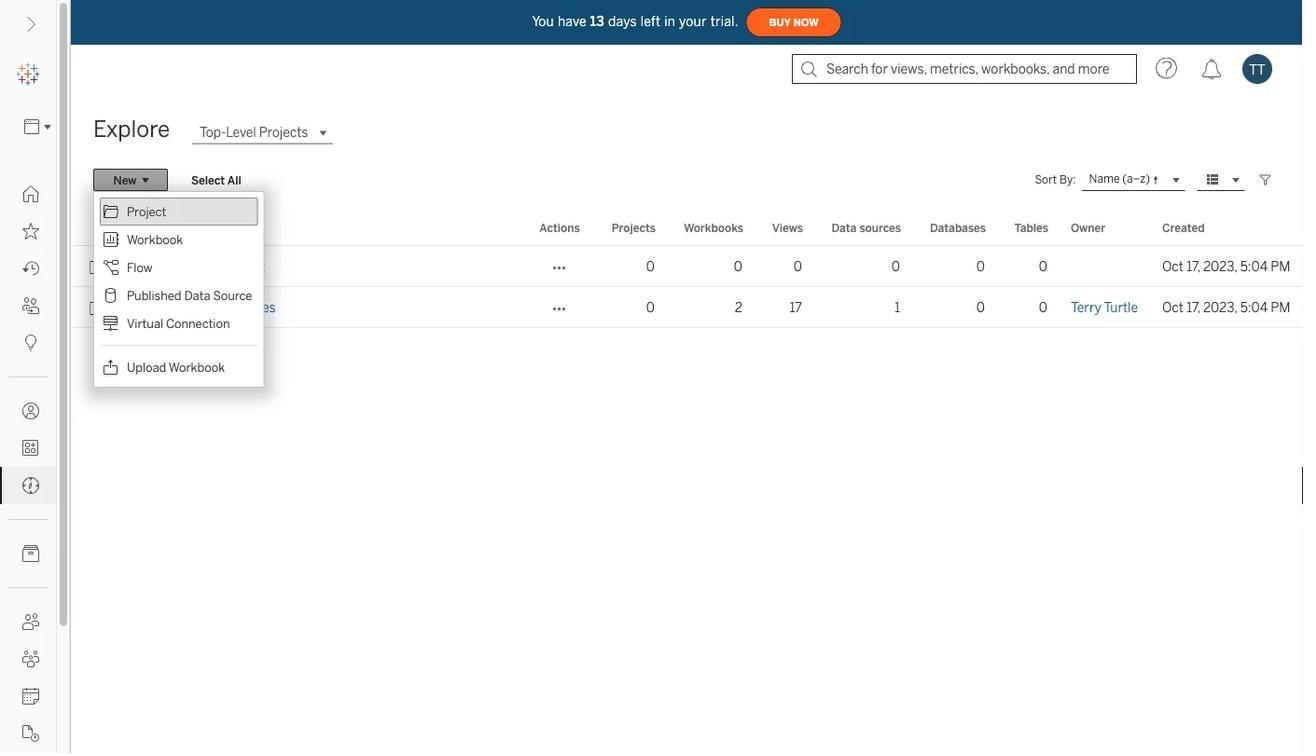 Task type: vqa. For each thing, say whether or not it's contained in the screenshot.
Tables
yes



Task type: locate. For each thing, give the bounding box(es) containing it.
0 horizontal spatial projects
[[259, 125, 308, 140]]

left
[[641, 14, 661, 29]]

project menu item
[[100, 198, 258, 226]]

1 vertical spatial oct 17, 2023, 5:04 pm
[[1163, 300, 1291, 315]]

select all
[[191, 173, 241, 187]]

1 oct 17, 2023, 5:04 pm from the top
[[1163, 259, 1291, 274]]

top-level projects button
[[192, 122, 333, 144]]

name inside popup button
[[1090, 172, 1120, 186]]

data
[[832, 221, 857, 235], [184, 288, 210, 303]]

name inside grid
[[224, 221, 255, 235]]

connection
[[166, 316, 230, 331]]

0 vertical spatial workbook
[[127, 232, 183, 247]]

sort by:
[[1035, 173, 1076, 187]]

1 2023, from the top
[[1204, 259, 1238, 274]]

you
[[532, 14, 554, 29]]

name up default
[[224, 221, 255, 235]]

2 17, from the top
[[1187, 300, 1201, 315]]

select
[[191, 173, 225, 187]]

projects
[[259, 125, 308, 140], [612, 221, 656, 235]]

oct right turtle
[[1163, 300, 1184, 315]]

2 oct from the top
[[1163, 300, 1184, 315]]

oct
[[1163, 259, 1184, 274], [1163, 300, 1184, 315]]

workbooks
[[684, 221, 744, 235]]

name
[[1090, 172, 1120, 186], [224, 221, 255, 235]]

2 2023, from the top
[[1204, 300, 1238, 315]]

sort
[[1035, 173, 1057, 187]]

cell
[[1060, 246, 1152, 287]]

2023,
[[1204, 259, 1238, 274], [1204, 300, 1238, 315]]

1
[[895, 300, 901, 315]]

17, right turtle
[[1187, 300, 1201, 315]]

0 horizontal spatial name
[[224, 221, 255, 235]]

data up connection
[[184, 288, 210, 303]]

workbook down the project
[[127, 232, 183, 247]]

1 horizontal spatial data
[[832, 221, 857, 235]]

select all button
[[179, 169, 254, 191]]

0 vertical spatial projects
[[259, 125, 308, 140]]

0 vertical spatial data
[[832, 221, 857, 235]]

samples link
[[224, 287, 276, 328]]

1 5:04 from the top
[[1241, 259, 1268, 274]]

0 vertical spatial pm
[[1271, 259, 1291, 274]]

0 vertical spatial 5:04
[[1241, 259, 1268, 274]]

navigation panel element
[[0, 56, 57, 754]]

1 row from the top
[[71, 246, 1304, 287]]

projects right actions
[[612, 221, 656, 235]]

0 vertical spatial oct
[[1163, 259, 1184, 274]]

17
[[790, 300, 803, 315]]

0 vertical spatial 2023,
[[1204, 259, 1238, 274]]

pm for 0
[[1271, 259, 1291, 274]]

(a–z)
[[1123, 172, 1151, 186]]

projects right level
[[259, 125, 308, 140]]

5:04
[[1241, 259, 1268, 274], [1241, 300, 1268, 315]]

by:
[[1060, 173, 1076, 187]]

0 vertical spatial oct 17, 2023, 5:04 pm
[[1163, 259, 1291, 274]]

2
[[735, 300, 743, 315]]

1 oct from the top
[[1163, 259, 1184, 274]]

Search for views, metrics, workbooks, and more text field
[[792, 54, 1138, 84]]

tables
[[1015, 221, 1049, 235]]

created
[[1163, 221, 1205, 235]]

pm
[[1271, 259, 1291, 274], [1271, 300, 1291, 315]]

name left (a–z)
[[1090, 172, 1120, 186]]

default
[[224, 259, 265, 274]]

0
[[647, 259, 655, 274], [734, 259, 743, 274], [794, 259, 803, 274], [892, 259, 901, 274], [977, 259, 985, 274], [1039, 259, 1048, 274], [647, 300, 655, 315], [977, 300, 985, 315], [1039, 300, 1048, 315]]

row
[[71, 246, 1304, 287], [71, 287, 1304, 328]]

1 vertical spatial projects
[[612, 221, 656, 235]]

1 vertical spatial oct
[[1163, 300, 1184, 315]]

trial.
[[711, 14, 739, 29]]

have
[[558, 14, 587, 29]]

1 vertical spatial data
[[184, 288, 210, 303]]

workbook down connection
[[169, 360, 225, 375]]

5:04 for 0
[[1241, 259, 1268, 274]]

you have 13 days left in your trial.
[[532, 14, 739, 29]]

row group containing default
[[71, 246, 1304, 328]]

0 vertical spatial 17,
[[1187, 259, 1201, 274]]

oct 17, 2023, 5:04 pm for 1
[[1163, 300, 1291, 315]]

grid
[[71, 211, 1304, 754]]

name (a–z) button
[[1082, 169, 1186, 191]]

2 pm from the top
[[1271, 300, 1291, 315]]

0 vertical spatial name
[[1090, 172, 1120, 186]]

virtual connection
[[127, 316, 230, 331]]

oct down the created
[[1163, 259, 1184, 274]]

1 vertical spatial 2023,
[[1204, 300, 1238, 315]]

1 vertical spatial 17,
[[1187, 300, 1201, 315]]

menu
[[94, 192, 264, 387]]

5:04 for 1
[[1241, 300, 1268, 315]]

1 pm from the top
[[1271, 259, 1291, 274]]

oct 17, 2023, 5:04 pm
[[1163, 259, 1291, 274], [1163, 300, 1291, 315]]

workbook
[[127, 232, 183, 247], [169, 360, 225, 375]]

all
[[227, 173, 241, 187]]

list view image
[[1205, 172, 1222, 188]]

top-level projects
[[200, 125, 308, 140]]

1 horizontal spatial name
[[1090, 172, 1120, 186]]

1 horizontal spatial projects
[[612, 221, 656, 235]]

2 oct 17, 2023, 5:04 pm from the top
[[1163, 300, 1291, 315]]

row group
[[71, 246, 1304, 328]]

1 vertical spatial 5:04
[[1241, 300, 1268, 315]]

1 vertical spatial name
[[224, 221, 255, 235]]

1 17, from the top
[[1187, 259, 1201, 274]]

virtual
[[127, 316, 163, 331]]

new button
[[93, 169, 168, 191]]

pm for 1
[[1271, 300, 1291, 315]]

2 row from the top
[[71, 287, 1304, 328]]

sources
[[860, 221, 901, 235]]

17,
[[1187, 259, 1201, 274], [1187, 300, 1201, 315]]

1 vertical spatial pm
[[1271, 300, 1291, 315]]

data left sources
[[832, 221, 857, 235]]

2023, for 0
[[1204, 259, 1238, 274]]

17, down the created
[[1187, 259, 1201, 274]]

main navigation. press the up and down arrow keys to access links. element
[[0, 175, 56, 754]]

explore
[[93, 116, 170, 143]]

2 5:04 from the top
[[1241, 300, 1268, 315]]



Task type: describe. For each thing, give the bounding box(es) containing it.
views
[[772, 221, 803, 235]]

published
[[127, 288, 182, 303]]

data sources
[[832, 221, 901, 235]]

flow
[[127, 260, 153, 275]]

grid containing default
[[71, 211, 1304, 754]]

row containing samples
[[71, 287, 1304, 328]]

name for name
[[224, 221, 255, 235]]

row containing default
[[71, 246, 1304, 287]]

1 vertical spatial workbook
[[169, 360, 225, 375]]

new
[[113, 173, 137, 187]]

upload workbook
[[127, 360, 225, 375]]

projects inside dropdown button
[[259, 125, 308, 140]]

top-
[[200, 125, 226, 140]]

buy
[[770, 17, 791, 28]]

days
[[608, 14, 637, 29]]

project image
[[177, 300, 194, 316]]

name for name (a–z)
[[1090, 172, 1120, 186]]

now
[[794, 17, 819, 28]]

buy now button
[[746, 7, 842, 37]]

terry
[[1071, 300, 1102, 315]]

your
[[679, 14, 707, 29]]

actions
[[540, 221, 580, 235]]

0 horizontal spatial data
[[184, 288, 210, 303]]

data inside grid
[[832, 221, 857, 235]]

oct for 0
[[1163, 259, 1184, 274]]

published data source
[[127, 288, 252, 303]]

oct 17, 2023, 5:04 pm for 0
[[1163, 259, 1291, 274]]

in
[[665, 14, 676, 29]]

menu containing project
[[94, 192, 264, 387]]

cell inside row group
[[1060, 246, 1152, 287]]

turtle
[[1104, 300, 1139, 315]]

samples
[[224, 300, 276, 315]]

13
[[591, 14, 605, 29]]

terry turtle
[[1071, 300, 1139, 315]]

upload
[[127, 360, 166, 375]]

buy now
[[770, 17, 819, 28]]

17, for 1
[[1187, 300, 1201, 315]]

oct for 1
[[1163, 300, 1184, 315]]

owner
[[1071, 221, 1106, 235]]

2023, for 1
[[1204, 300, 1238, 315]]

type
[[170, 221, 195, 235]]

project
[[127, 204, 166, 219]]

default link
[[224, 246, 265, 287]]

databases
[[930, 221, 986, 235]]

terry turtle link
[[1071, 287, 1139, 328]]

level
[[226, 125, 256, 140]]

17, for 0
[[1187, 259, 1201, 274]]

source
[[213, 288, 252, 303]]

name (a–z)
[[1090, 172, 1151, 186]]



